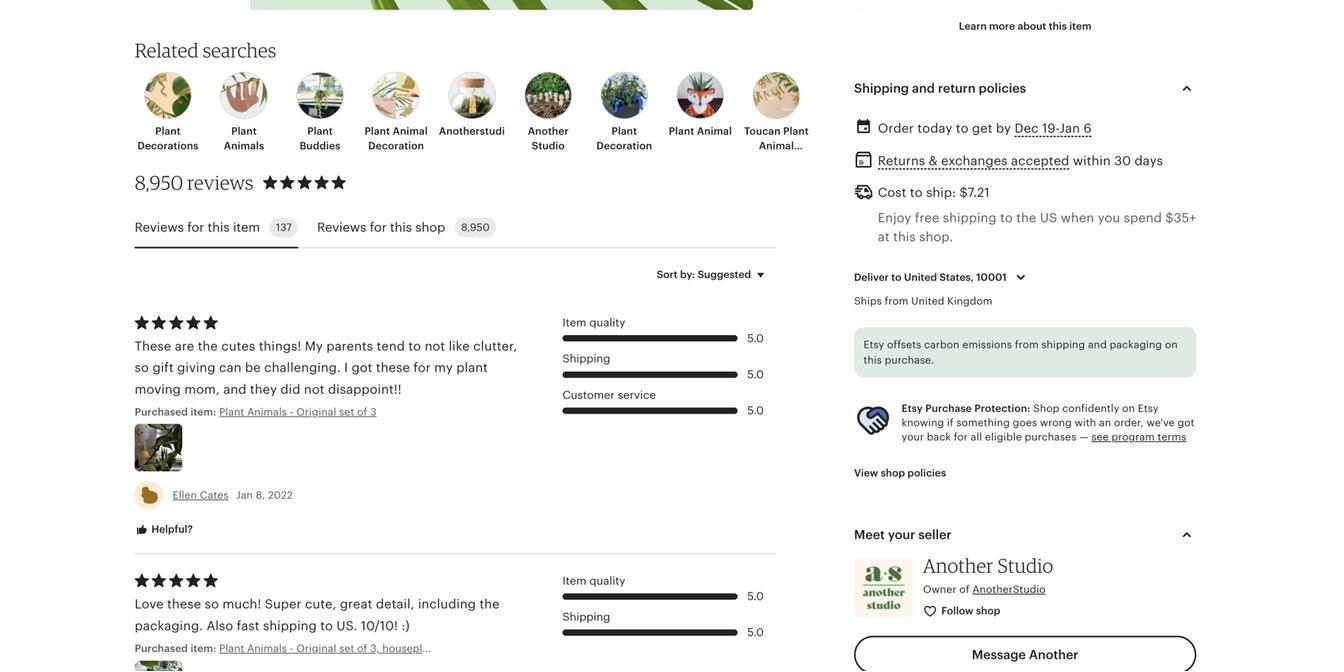 Task type: locate. For each thing, give the bounding box(es) containing it.
etsy up orangutan
[[864, 339, 884, 351]]

plant inside plant decoration
[[612, 125, 637, 137]]

decoration inside plant animal decoration
[[368, 140, 424, 152]]

returns
[[878, 154, 925, 168]]

2 purchased from the top
[[135, 643, 188, 654]]

tab list containing reviews for this item
[[135, 208, 776, 248]]

2 vertical spatial plant
[[456, 361, 488, 375]]

2 vertical spatial shipping
[[263, 619, 317, 633]]

not up my at the left of the page
[[425, 339, 445, 353]]

confidently
[[1062, 402, 1119, 414]]

from right emissions
[[1015, 339, 1039, 351]]

x down carbon
[[951, 351, 958, 366]]

purchase.
[[885, 354, 934, 366]]

1 horizontal spatial so
[[205, 597, 219, 611]]

plant down cost to ship: $ 7.21
[[918, 201, 949, 215]]

on right packaging
[[1165, 339, 1178, 351]]

policies down back at the bottom right of page
[[908, 467, 946, 479]]

1 horizontal spatial item
[[1069, 20, 1092, 32]]

&
[[929, 154, 938, 168]]

helpful?
[[149, 524, 193, 535]]

0 horizontal spatial decoration
[[368, 140, 424, 152]]

your down the knowing
[[902, 431, 924, 443]]

0 horizontal spatial with
[[964, 244, 991, 258]]

these
[[376, 361, 410, 375], [167, 597, 201, 611]]

1 horizontal spatial policies
[[979, 81, 1026, 95]]

1 horizontal spatial got
[[1178, 417, 1195, 429]]

1 horizontal spatial 40mm
[[961, 351, 1002, 366]]

another up owner
[[923, 554, 993, 577]]

to up a
[[1000, 211, 1013, 225]]

plant inside plant buddies
[[307, 125, 333, 137]]

1 vertical spatial your
[[902, 431, 924, 443]]

0 horizontal spatial of
[[357, 406, 367, 418]]

and left return
[[912, 81, 935, 95]]

shop inside button
[[976, 605, 1000, 617]]

3 5.0 from the top
[[747, 404, 764, 417]]

with inside 'contents: plant animal orangutan, chameleon, and sloth. packaging:   paper with a biodegradable cellophane wrap - 15 x 5cm corrosion-resistant.'
[[964, 244, 991, 258]]

animals inside etched in metal, the plant animals hand or hug your plant by gently folding their hands.
[[1016, 93, 1065, 107]]

0 vertical spatial decorations
[[137, 140, 198, 152]]

something
[[957, 417, 1010, 429]]

so up also
[[205, 597, 219, 611]]

1 horizontal spatial plant
[[854, 114, 886, 129]]

1 horizontal spatial decoration
[[596, 140, 652, 152]]

the left the us
[[1016, 211, 1036, 225]]

with
[[964, 244, 991, 258], [1075, 417, 1096, 429]]

item left 137
[[233, 220, 260, 234]]

plant inside toucan plant animal decorations
[[783, 125, 809, 137]]

tab list
[[135, 208, 776, 248]]

shop confidently on etsy knowing if something goes wrong with an order, we've got your back for all eligible purchases —
[[902, 402, 1195, 443]]

another inside another studio link
[[528, 125, 569, 137]]

not
[[425, 339, 445, 353], [304, 382, 325, 396]]

plant decoration
[[596, 125, 652, 152]]

measure
[[941, 330, 994, 344]]

x
[[913, 265, 920, 280], [951, 351, 958, 366], [947, 373, 954, 387], [910, 395, 917, 409]]

of left 3
[[357, 406, 367, 418]]

animal left toucan
[[697, 125, 732, 137]]

2 item quality from the top
[[563, 574, 625, 587]]

about
[[1018, 20, 1046, 32]]

jan left 6
[[1060, 121, 1080, 135]]

1 horizontal spatial with
[[1075, 417, 1096, 429]]

animal down toucan
[[759, 140, 794, 152]]

we've
[[1147, 417, 1175, 429]]

animals up reviews
[[224, 140, 264, 152]]

united
[[904, 271, 937, 283], [911, 295, 944, 307]]

goes
[[1013, 417, 1037, 429]]

animal inside toucan plant animal decorations
[[759, 140, 794, 152]]

another studio owner of anotherstudio
[[923, 554, 1053, 595]]

gift inside these are the cutes things! my parents tend to not like clutter, so gift giving can be challenging. i got these for my plant moving mom, and they did not disappoint!!
[[152, 361, 174, 375]]

shipping inside "etsy offsets carbon emissions from shipping and packaging on this purchase."
[[1042, 339, 1085, 351]]

1 vertical spatial gift
[[152, 361, 174, 375]]

etsy for etsy offsets carbon emissions from shipping and packaging on this purchase.
[[864, 339, 884, 351]]

your
[[1147, 93, 1174, 107], [902, 431, 924, 443], [888, 528, 915, 542]]

learn more about this item button
[[947, 12, 1103, 41]]

1 horizontal spatial jan
[[1060, 121, 1080, 135]]

40mm down emissions
[[961, 351, 1002, 366]]

plant up their
[[981, 93, 1012, 107]]

1 vertical spatial shop
[[881, 467, 905, 479]]

0 horizontal spatial from
[[885, 295, 908, 307]]

plant animal decoration
[[365, 125, 428, 152]]

the
[[958, 93, 978, 107], [1016, 211, 1036, 225], [198, 339, 218, 353], [480, 597, 500, 611]]

decorations down toucan
[[746, 154, 807, 166]]

purchased up view details of this review photo by renae gallagher
[[135, 643, 188, 654]]

to right tend
[[408, 339, 421, 353]]

1 quality from the top
[[589, 316, 625, 329]]

0 horizontal spatial studio
[[532, 140, 565, 152]]

purchased item:
[[135, 643, 219, 654]]

plant inside etched in metal, the plant animals hand or hug your plant by gently folding their hands.
[[981, 93, 1012, 107]]

and inside these are the cutes things! my parents tend to not like clutter, so gift giving can be challenging. i got these for my plant moving mom, and they did not disappoint!!
[[223, 382, 247, 396]]

0 horizontal spatial shipping
[[263, 619, 317, 633]]

view details of this review photo by ellen cates image
[[135, 424, 182, 472]]

0 vertical spatial got
[[352, 361, 373, 375]]

item: down mom,
[[191, 406, 216, 418]]

united up ships from united kingdom
[[904, 271, 937, 283]]

55
[[928, 373, 944, 387]]

sloth
[[854, 395, 886, 409]]

the right including
[[480, 597, 500, 611]]

on up order,
[[1122, 402, 1135, 414]]

your right meet
[[888, 528, 915, 542]]

be
[[245, 361, 261, 375]]

1 horizontal spatial decorations
[[746, 154, 807, 166]]

1 vertical spatial plant
[[1047, 158, 1079, 172]]

purchases
[[1025, 431, 1076, 443]]

1 horizontal spatial -
[[888, 265, 893, 280]]

0 vertical spatial purchased
[[135, 406, 188, 418]]

learn
[[959, 20, 987, 32]]

lovely
[[866, 158, 903, 172]]

2 quality from the top
[[589, 574, 625, 587]]

another studio image
[[854, 558, 914, 618]]

animal inside plant animal decoration
[[393, 125, 428, 137]]

get
[[972, 121, 993, 135]]

jan left the 8,
[[236, 489, 253, 501]]

related
[[135, 39, 199, 62]]

5 5.0 from the top
[[747, 626, 764, 639]]

- left the 15 on the right top
[[888, 265, 893, 280]]

this inside learn more about this item dropdown button
[[1049, 20, 1067, 32]]

tend
[[377, 339, 405, 353]]

things!
[[259, 339, 301, 353]]

your inside dropdown button
[[888, 528, 915, 542]]

1 reviews from the left
[[135, 220, 184, 234]]

plant down like
[[456, 361, 488, 375]]

1 vertical spatial item:
[[191, 643, 216, 654]]

animal left anotherstudio
[[393, 125, 428, 137]]

1 horizontal spatial not
[[425, 339, 445, 353]]

gift up moving
[[152, 361, 174, 375]]

1 vertical spatial item
[[233, 220, 260, 234]]

0 horizontal spatial gift
[[152, 361, 174, 375]]

1 vertical spatial not
[[304, 382, 325, 396]]

reviews for this shop
[[317, 220, 445, 234]]

1 vertical spatial purchased
[[135, 643, 188, 654]]

shipping inside enjoy free shipping to the us when you spend $35+ at this shop.
[[943, 211, 997, 225]]

0 horizontal spatial etsy
[[864, 339, 884, 351]]

2 horizontal spatial shipping
[[1042, 339, 1085, 351]]

0 horizontal spatial on
[[1122, 402, 1135, 414]]

0 horizontal spatial decorations
[[137, 140, 198, 152]]

plant
[[854, 114, 886, 129], [1047, 158, 1079, 172], [456, 361, 488, 375]]

item quality for love these so much! super cute, great detail, including the packaging. also fast shipping to us. 10/10! :)
[[563, 574, 625, 587]]

1 horizontal spatial shipping
[[943, 211, 997, 225]]

your inside etched in metal, the plant animals hand or hug your plant by gently folding their hands.
[[1147, 93, 1174, 107]]

shop
[[415, 220, 445, 234], [881, 467, 905, 479], [976, 605, 1000, 617]]

studio left plant decoration
[[532, 140, 565, 152]]

terms
[[1158, 431, 1186, 443]]

your right "hug"
[[1147, 93, 1174, 107]]

3
[[370, 406, 377, 418]]

view
[[854, 467, 878, 479]]

1 vertical spatial united
[[911, 295, 944, 307]]

got inside these are the cutes things! my parents tend to not like clutter, so gift giving can be challenging. i got these for my plant moving mom, and they did not disappoint!!
[[352, 361, 373, 375]]

packaging:
[[854, 244, 922, 258]]

etsy up the knowing
[[902, 402, 923, 414]]

2 horizontal spatial shop
[[976, 605, 1000, 617]]

2 horizontal spatial another
[[1029, 648, 1078, 662]]

shipping
[[854, 81, 909, 95], [563, 352, 610, 365], [563, 610, 610, 623]]

gift left 'idea'
[[972, 158, 993, 172]]

0 horizontal spatial by
[[889, 114, 904, 129]]

1 horizontal spatial from
[[1015, 339, 1039, 351]]

1 vertical spatial policies
[[908, 467, 946, 479]]

0 vertical spatial your
[[1147, 93, 1174, 107]]

united down deliver to united states, 10001
[[911, 295, 944, 307]]

0 vertical spatial shipping
[[854, 81, 909, 95]]

shipping for these are the cutes things! my parents tend to not like clutter, so gift giving can be challenging. i got these for my plant moving mom, and they did not disappoint!!
[[563, 352, 610, 365]]

another right message
[[1029, 648, 1078, 662]]

etsy up we've
[[1138, 402, 1159, 414]]

love
[[135, 597, 164, 611]]

plant down etched
[[854, 114, 886, 129]]

reviews right 137
[[317, 220, 366, 234]]

shipping down $
[[943, 211, 997, 225]]

studio inside another studio
[[532, 140, 565, 152]]

5cm
[[923, 265, 950, 280]]

with left a
[[964, 244, 991, 258]]

1 decoration from the left
[[368, 140, 424, 152]]

0 vertical spatial item
[[563, 316, 586, 329]]

with inside shop confidently on etsy knowing if something goes wrong with an order, we've got your back for all eligible purchases —
[[1075, 417, 1096, 429]]

order today to get by dec 19-jan 6
[[878, 121, 1092, 135]]

offsets
[[887, 339, 921, 351]]

8,950 for 8,950
[[461, 222, 490, 233]]

today
[[918, 121, 952, 135]]

0 vertical spatial item quality
[[563, 316, 625, 329]]

reviews
[[135, 220, 184, 234], [317, 220, 366, 234]]

chameleon,
[[1072, 201, 1147, 215]]

0 horizontal spatial 8,950
[[135, 171, 183, 194]]

shipping down super
[[263, 619, 317, 633]]

love these so much! super cute, great detail, including the packaging. also fast shipping to us. 10/10! :)
[[135, 597, 500, 633]]

the up folding
[[958, 93, 978, 107]]

1 item quality from the top
[[563, 316, 625, 329]]

1 vertical spatial 8,950
[[461, 222, 490, 233]]

0 horizontal spatial item
[[233, 220, 260, 234]]

and left packaging
[[1088, 339, 1107, 351]]

message another button
[[854, 636, 1196, 671]]

0 horizontal spatial not
[[304, 382, 325, 396]]

moving
[[135, 382, 181, 396]]

0 vertical spatial 8,950
[[135, 171, 183, 194]]

shipping inside dropdown button
[[854, 81, 909, 95]]

0 horizontal spatial these
[[167, 597, 201, 611]]

2 5.0 from the top
[[747, 368, 764, 381]]

animals up hands.
[[1016, 93, 1065, 107]]

2 reviews from the left
[[317, 220, 366, 234]]

by:
[[680, 269, 695, 281]]

0 vertical spatial on
[[1165, 339, 1178, 351]]

for
[[1027, 158, 1044, 172], [187, 220, 204, 234], [370, 220, 387, 234], [414, 361, 431, 375], [954, 431, 968, 443]]

decoration right another studio
[[596, 140, 652, 152]]

plant inside plant decorations
[[155, 125, 181, 137]]

2 vertical spatial your
[[888, 528, 915, 542]]

0 vertical spatial plant
[[854, 114, 886, 129]]

another for another studio
[[528, 125, 569, 137]]

0 vertical spatial item:
[[191, 406, 216, 418]]

plant decorations
[[137, 125, 198, 152]]

decoration right the buddies
[[368, 140, 424, 152]]

animals
[[1016, 93, 1065, 107], [224, 140, 264, 152], [889, 330, 938, 344], [247, 406, 287, 418]]

and down days
[[1150, 201, 1174, 215]]

a lovely christmas gift idea for plant parents.
[[854, 158, 1133, 172]]

1 vertical spatial decorations
[[746, 154, 807, 166]]

helpful? button
[[123, 515, 205, 545]]

:)
[[401, 619, 410, 633]]

1 horizontal spatial shop
[[881, 467, 905, 479]]

accepted
[[1011, 154, 1069, 168]]

with for a
[[964, 244, 991, 258]]

kingdom
[[947, 295, 993, 307]]

the inside love these so much! super cute, great detail, including the packaging. also fast shipping to us. 10/10! :)
[[480, 597, 500, 611]]

from right ships
[[885, 295, 908, 307]]

when
[[1061, 211, 1094, 225]]

got right i
[[352, 361, 373, 375]]

1 horizontal spatial 8,950
[[461, 222, 490, 233]]

plant inside 'contents: plant animal orangutan, chameleon, and sloth. packaging:   paper with a biodegradable cellophane wrap - 15 x 5cm corrosion-resistant.'
[[918, 201, 949, 215]]

these up packaging.
[[167, 597, 201, 611]]

reviews down 8,950 reviews
[[135, 220, 184, 234]]

2 vertical spatial shop
[[976, 605, 1000, 617]]

to left us.
[[320, 619, 333, 633]]

0 horizontal spatial 40mm
[[920, 395, 961, 409]]

2 item: from the top
[[191, 643, 216, 654]]

1 vertical spatial of
[[959, 584, 970, 595]]

1 vertical spatial shipping
[[1042, 339, 1085, 351]]

packaging
[[1110, 339, 1162, 351]]

purchased down moving
[[135, 406, 188, 418]]

or
[[1103, 93, 1116, 107]]

another inside message another button
[[1029, 648, 1078, 662]]

item right about
[[1069, 20, 1092, 32]]

purchased item: plant animals - original set of 3
[[135, 406, 377, 418]]

2 horizontal spatial etsy
[[1138, 402, 1159, 414]]

- down did
[[290, 406, 293, 418]]

0 horizontal spatial plant
[[456, 361, 488, 375]]

40mm
[[961, 351, 1002, 366], [920, 395, 961, 409]]

united inside dropdown button
[[904, 271, 937, 283]]

another right anotherstudio
[[528, 125, 569, 137]]

1 vertical spatial item quality
[[563, 574, 625, 587]]

cost to ship: $ 7.21
[[878, 186, 990, 200]]

with up —
[[1075, 417, 1096, 429]]

the right are on the left of page
[[198, 339, 218, 353]]

plant buddies
[[300, 125, 340, 152]]

1 vertical spatial so
[[205, 597, 219, 611]]

x right 50 at the right bottom of the page
[[910, 395, 917, 409]]

not up original
[[304, 382, 325, 396]]

1 vertical spatial studio
[[997, 554, 1053, 577]]

1 vertical spatial item
[[563, 574, 586, 587]]

shop inside button
[[881, 467, 905, 479]]

another for another studio owner of anotherstudio
[[923, 554, 993, 577]]

purchased for purchased item:
[[135, 643, 188, 654]]

1 vertical spatial another
[[923, 554, 993, 577]]

and inside 'contents: plant animal orangutan, chameleon, and sloth. packaging:   paper with a biodegradable cellophane wrap - 15 x 5cm corrosion-resistant.'
[[1150, 201, 1174, 215]]

0 vertical spatial gift
[[972, 158, 993, 172]]

0 horizontal spatial so
[[135, 361, 149, 375]]

1 horizontal spatial another
[[923, 554, 993, 577]]

x right the 15 on the right top
[[913, 265, 920, 280]]

plant up reviews
[[231, 125, 257, 137]]

1 vertical spatial got
[[1178, 417, 1195, 429]]

item: down also
[[191, 643, 216, 654]]

got up 'terms'
[[1178, 417, 1195, 429]]

to inside enjoy free shipping to the us when you spend $35+ at this shop.
[[1000, 211, 1013, 225]]

view details of this review photo by renae gallagher image
[[135, 661, 182, 671]]

these down tend
[[376, 361, 410, 375]]

anotherstudio link
[[439, 72, 511, 139]]

resistant.
[[920, 287, 977, 301]]

decorations up 8,950 reviews
[[137, 140, 198, 152]]

so
[[135, 361, 149, 375], [205, 597, 219, 611]]

item
[[563, 316, 586, 329], [563, 574, 586, 587]]

1 vertical spatial shipping
[[563, 352, 610, 365]]

plant right plant buddies
[[365, 125, 390, 137]]

1 vertical spatial on
[[1122, 402, 1135, 414]]

15
[[896, 265, 909, 280]]

purchased for purchased item: plant animals - original set of 3
[[135, 406, 188, 418]]

1 item from the top
[[563, 316, 586, 329]]

0 vertical spatial these
[[376, 361, 410, 375]]

0 vertical spatial from
[[885, 295, 908, 307]]

plant up 8,950 reviews
[[155, 125, 181, 137]]

1 item: from the top
[[191, 406, 216, 418]]

0 vertical spatial -
[[888, 265, 893, 280]]

2 vertical spatial shipping
[[563, 610, 610, 623]]

1 purchased from the top
[[135, 406, 188, 418]]

another inside "another studio owner of anotherstudio"
[[923, 554, 993, 577]]

animal down 7.21 at the right of page
[[953, 201, 995, 215]]

deliver to united states, 10001 button
[[842, 261, 1042, 294]]

policies inside dropdown button
[[979, 81, 1026, 95]]

2 item from the top
[[563, 574, 586, 587]]

of up follow shop button
[[959, 584, 970, 595]]

with for an
[[1075, 417, 1096, 429]]

1 horizontal spatial studio
[[997, 554, 1053, 577]]

to inside love these so much! super cute, great detail, including the packaging. also fast shipping to us. 10/10! :)
[[320, 619, 333, 633]]

and down can
[[223, 382, 247, 396]]

plant down dec 19-jan 6 button
[[1047, 158, 1079, 172]]

0 vertical spatial of
[[357, 406, 367, 418]]

back
[[927, 431, 951, 443]]

1 horizontal spatial on
[[1165, 339, 1178, 351]]

2 horizontal spatial plant
[[1047, 158, 1079, 172]]

0 horizontal spatial reviews
[[135, 220, 184, 234]]

plant left plant animal at the right of page
[[612, 125, 637, 137]]

so down "these" on the left bottom of page
[[135, 361, 149, 375]]

animals inside plant animals measure approximately: orangutan 100 x 40mm chameleon 55 x 35mm sloth 50 x 40mm
[[889, 330, 938, 344]]

etsy inside shop confidently on etsy knowing if something goes wrong with an order, we've got your back for all eligible purchases —
[[1138, 402, 1159, 414]]

policies inside button
[[908, 467, 946, 479]]

0 horizontal spatial -
[[290, 406, 293, 418]]

the inside enjoy free shipping to the us when you spend $35+ at this shop.
[[1016, 211, 1036, 225]]

clutter,
[[473, 339, 517, 353]]

1 horizontal spatial these
[[376, 361, 410, 375]]

anotherstudio
[[972, 584, 1046, 595]]

plant inside plant animals measure approximately: orangutan 100 x 40mm chameleon 55 x 35mm sloth 50 x 40mm
[[854, 330, 885, 344]]

0 vertical spatial united
[[904, 271, 937, 283]]

policies
[[979, 81, 1026, 95], [908, 467, 946, 479]]

etsy inside "etsy offsets carbon emissions from shipping and packaging on this purchase."
[[864, 339, 884, 351]]

contents: plant animal orangutan, chameleon, and sloth. packaging:   paper with a biodegradable cellophane wrap - 15 x 5cm corrosion-resistant.
[[854, 201, 1174, 301]]

0 vertical spatial item
[[1069, 20, 1092, 32]]

to up corrosion-
[[891, 271, 902, 283]]

0 vertical spatial studio
[[532, 140, 565, 152]]

item:
[[191, 406, 216, 418], [191, 643, 216, 654]]

of
[[357, 406, 367, 418], [959, 584, 970, 595]]

within
[[1073, 154, 1111, 168]]

1 vertical spatial quality
[[589, 574, 625, 587]]

united for from
[[911, 295, 944, 307]]

plant up orangutan
[[854, 330, 885, 344]]

studio inside "another studio owner of anotherstudio"
[[997, 554, 1053, 577]]

days
[[1135, 154, 1163, 168]]

plant up the buddies
[[307, 125, 333, 137]]

plant right toucan
[[783, 125, 809, 137]]

40mm down 55
[[920, 395, 961, 409]]

animals up purchase.
[[889, 330, 938, 344]]

1 vertical spatial these
[[167, 597, 201, 611]]

2 decoration from the left
[[596, 140, 652, 152]]

0 horizontal spatial shop
[[415, 220, 445, 234]]

policies up their
[[979, 81, 1026, 95]]

studio up anotherstudio
[[997, 554, 1053, 577]]

0 vertical spatial policies
[[979, 81, 1026, 95]]

by down in
[[889, 114, 904, 129]]

sort
[[657, 269, 678, 281]]

gently
[[908, 114, 947, 129]]

animals down they
[[247, 406, 287, 418]]

by right get
[[996, 121, 1011, 135]]

of inside "another studio owner of anotherstudio"
[[959, 584, 970, 595]]

shipping up shop
[[1042, 339, 1085, 351]]



Task type: vqa. For each thing, say whether or not it's contained in the screenshot.
Studio to the right
yes



Task type: describe. For each thing, give the bounding box(es) containing it.
much!
[[222, 597, 261, 611]]

sloth.
[[854, 222, 890, 236]]

my
[[305, 339, 323, 353]]

plant animal
[[669, 125, 732, 137]]

plant inside plant animals
[[231, 125, 257, 137]]

1 horizontal spatial gift
[[972, 158, 993, 172]]

8,950 for 8,950 reviews
[[135, 171, 183, 194]]

super
[[265, 597, 302, 611]]

animals inside related searches region
[[224, 140, 264, 152]]

in
[[901, 93, 912, 107]]

to right cost
[[910, 186, 923, 200]]

0 vertical spatial jan
[[1060, 121, 1080, 135]]

disappoint!!
[[328, 382, 402, 396]]

by inside etched in metal, the plant animals hand or hug your plant by gently folding their hands.
[[889, 114, 904, 129]]

an
[[1099, 417, 1111, 429]]

parents.
[[1082, 158, 1133, 172]]

plant animals - original set of 3 link
[[219, 405, 433, 419]]

shop for view shop policies
[[881, 467, 905, 479]]

35mm
[[957, 373, 997, 387]]

view shop policies
[[854, 467, 946, 479]]

1 horizontal spatial by
[[996, 121, 1011, 135]]

biodegradable
[[1005, 244, 1095, 258]]

buddies
[[300, 140, 340, 152]]

these inside love these so much! super cute, great detail, including the packaging. also fast shipping to us. 10/10! :)
[[167, 597, 201, 611]]

10001
[[976, 271, 1007, 283]]

cutes
[[221, 339, 255, 353]]

cates
[[200, 489, 229, 501]]

another studio
[[528, 125, 569, 152]]

contents:
[[854, 201, 915, 215]]

related searches
[[135, 39, 276, 62]]

order,
[[1114, 417, 1144, 429]]

plant down mom,
[[219, 406, 244, 418]]

x inside 'contents: plant animal orangutan, chameleon, and sloth. packaging:   paper with a biodegradable cellophane wrap - 15 x 5cm corrosion-resistant.'
[[913, 265, 920, 280]]

1 vertical spatial -
[[290, 406, 293, 418]]

137
[[276, 222, 292, 233]]

item quality for these are the cutes things! my parents tend to not like clutter, so gift giving can be challenging. i got these for my plant moving mom, and they did not disappoint!!
[[563, 316, 625, 329]]

follow shop button
[[911, 597, 1014, 626]]

hand
[[1068, 93, 1099, 107]]

service
[[618, 388, 656, 401]]

my
[[434, 361, 453, 375]]

anotherstudio link
[[972, 584, 1046, 595]]

reviews for reviews for this shop
[[317, 220, 366, 234]]

for inside shop confidently on etsy knowing if something goes wrong with an order, we've got your back for all eligible purchases —
[[954, 431, 968, 443]]

shop for follow shop
[[976, 605, 1000, 617]]

christmas
[[906, 158, 968, 172]]

reviews for reviews for this item
[[135, 220, 184, 234]]

animal inside 'contents: plant animal orangutan, chameleon, and sloth. packaging:   paper with a biodegradable cellophane wrap - 15 x 5cm corrosion-resistant.'
[[953, 201, 995, 215]]

meet your seller button
[[840, 516, 1211, 554]]

these inside these are the cutes things! my parents tend to not like clutter, so gift giving can be challenging. i got these for my plant moving mom, and they did not disappoint!!
[[376, 361, 410, 375]]

customer service
[[563, 388, 656, 401]]

for inside these are the cutes things! my parents tend to not like clutter, so gift giving can be challenging. i got these for my plant moving mom, and they did not disappoint!!
[[414, 361, 431, 375]]

from inside "etsy offsets carbon emissions from shipping and packaging on this purchase."
[[1015, 339, 1039, 351]]

set
[[339, 406, 354, 418]]

item for these are the cutes things! my parents tend to not like clutter, so gift giving can be challenging. i got these for my plant moving mom, and they did not disappoint!!
[[563, 316, 586, 329]]

if
[[947, 417, 954, 429]]

see
[[1091, 431, 1109, 443]]

plant animals link
[[211, 72, 277, 153]]

item inside dropdown button
[[1069, 20, 1092, 32]]

0 vertical spatial 40mm
[[961, 351, 1002, 366]]

related searches region
[[116, 39, 830, 167]]

shipping for love these so much! super cute, great detail, including the packaging. also fast shipping to us. 10/10! :)
[[563, 610, 610, 623]]

meet
[[854, 528, 885, 542]]

item for love these so much! super cute, great detail, including the packaging. also fast shipping to us. 10/10! :)
[[563, 574, 586, 587]]

quality for these are the cutes things! my parents tend to not like clutter, so gift giving can be challenging. i got these for my plant moving mom, and they did not disappoint!!
[[589, 316, 625, 329]]

paper
[[925, 244, 961, 258]]

on inside shop confidently on etsy knowing if something goes wrong with an order, we've got your back for all eligible purchases —
[[1122, 402, 1135, 414]]

united for to
[[904, 271, 937, 283]]

item: for purchased item:
[[191, 643, 216, 654]]

their
[[997, 114, 1026, 129]]

so inside love these so much! super cute, great detail, including the packaging. also fast shipping to us. 10/10! :)
[[205, 597, 219, 611]]

the inside these are the cutes things! my parents tend to not like clutter, so gift giving can be challenging. i got these for my plant moving mom, and they did not disappoint!!
[[198, 339, 218, 353]]

plant inside plant animal decoration
[[365, 125, 390, 137]]

quality for love these so much! super cute, great detail, including the packaging. also fast shipping to us. 10/10! :)
[[589, 574, 625, 587]]

studio for another studio
[[532, 140, 565, 152]]

6
[[1084, 121, 1092, 135]]

plant right plant decoration
[[669, 125, 694, 137]]

item: for purchased item: plant animals - original set of 3
[[191, 406, 216, 418]]

$
[[960, 186, 968, 200]]

got inside shop confidently on etsy knowing if something goes wrong with an order, we've got your back for all eligible purchases —
[[1178, 417, 1195, 429]]

enjoy free shipping to the us when you spend $35+ at this shop.
[[878, 211, 1196, 244]]

on inside "etsy offsets carbon emissions from shipping and packaging on this purchase."
[[1165, 339, 1178, 351]]

exchanges
[[941, 154, 1008, 168]]

plant inside etched in metal, the plant animals hand or hug your plant by gently folding their hands.
[[854, 114, 886, 129]]

your inside shop confidently on etsy knowing if something goes wrong with an order, we've got your back for all eligible purchases —
[[902, 431, 924, 443]]

plant inside these are the cutes things! my parents tend to not like clutter, so gift giving can be challenging. i got these for my plant moving mom, and they did not disappoint!!
[[456, 361, 488, 375]]

ship:
[[926, 186, 956, 200]]

the inside etched in metal, the plant animals hand or hug your plant by gently folding their hands.
[[958, 93, 978, 107]]

4 5.0 from the top
[[747, 590, 764, 603]]

studio for another studio owner of anotherstudio
[[997, 554, 1053, 577]]

to inside these are the cutes things! my parents tend to not like clutter, so gift giving can be challenging. i got these for my plant moving mom, and they did not disappoint!!
[[408, 339, 421, 353]]

1 5.0 from the top
[[747, 332, 764, 345]]

us
[[1040, 211, 1057, 225]]

decorations inside toucan plant animal decorations
[[746, 154, 807, 166]]

shipping inside love these so much! super cute, great detail, including the packaging. also fast shipping to us. 10/10! :)
[[263, 619, 317, 633]]

so inside these are the cutes things! my parents tend to not like clutter, so gift giving can be challenging. i got these for my plant moving mom, and they did not disappoint!!
[[135, 361, 149, 375]]

and inside "etsy offsets carbon emissions from shipping and packaging on this purchase."
[[1088, 339, 1107, 351]]

orangutan,
[[999, 201, 1069, 215]]

ships from united kingdom
[[854, 295, 993, 307]]

original
[[296, 406, 336, 418]]

30
[[1114, 154, 1131, 168]]

to inside dropdown button
[[891, 271, 902, 283]]

a
[[854, 158, 863, 172]]

shipping and return policies
[[854, 81, 1026, 95]]

to left get
[[956, 121, 969, 135]]

plant decoration link
[[591, 72, 658, 153]]

1 vertical spatial jan
[[236, 489, 253, 501]]

plant decorations link
[[135, 72, 201, 153]]

states,
[[939, 271, 974, 283]]

2022
[[268, 489, 293, 501]]

x right 55
[[947, 373, 954, 387]]

are
[[175, 339, 194, 353]]

etched
[[854, 93, 897, 107]]

ellen
[[173, 489, 197, 501]]

wrong
[[1040, 417, 1072, 429]]

program
[[1112, 431, 1155, 443]]

you
[[1098, 211, 1120, 225]]

- inside 'contents: plant animal orangutan, chameleon, and sloth. packaging:   paper with a biodegradable cellophane wrap - 15 x 5cm corrosion-resistant.'
[[888, 265, 893, 280]]

all
[[971, 431, 982, 443]]

this inside "etsy offsets carbon emissions from shipping and packaging on this purchase."
[[864, 354, 882, 366]]

see program terms link
[[1091, 431, 1186, 443]]

1 vertical spatial 40mm
[[920, 395, 961, 409]]

follow
[[941, 605, 974, 617]]

etsy purchase protection:
[[902, 402, 1030, 414]]

purchase
[[925, 402, 972, 414]]

plant animals measure approximately: orangutan 100 x 40mm chameleon 55 x 35mm sloth 50 x 40mm
[[854, 330, 1089, 409]]

learn more about this item
[[959, 20, 1092, 32]]

carbon
[[924, 339, 960, 351]]

toucan plant animal decorations link
[[743, 72, 810, 166]]

8,950 reviews
[[135, 171, 253, 194]]

7.21
[[968, 186, 990, 200]]

19-
[[1042, 121, 1060, 135]]

etsy for etsy purchase protection:
[[902, 402, 923, 414]]

folding
[[950, 114, 994, 129]]

—
[[1079, 431, 1089, 443]]

this inside enjoy free shipping to the us when you spend $35+ at this shop.
[[893, 230, 916, 244]]

metal,
[[916, 93, 954, 107]]

wrap
[[854, 265, 885, 280]]

knowing
[[902, 417, 944, 429]]

etched in metal, the plant animals hand or hug your plant by gently folding their hands.
[[854, 93, 1174, 129]]

and inside dropdown button
[[912, 81, 935, 95]]

packaging.
[[135, 619, 203, 633]]

follow shop
[[941, 605, 1000, 617]]

us.
[[336, 619, 357, 633]]

plant animal link
[[667, 72, 734, 139]]

chameleon
[[854, 373, 925, 387]]



